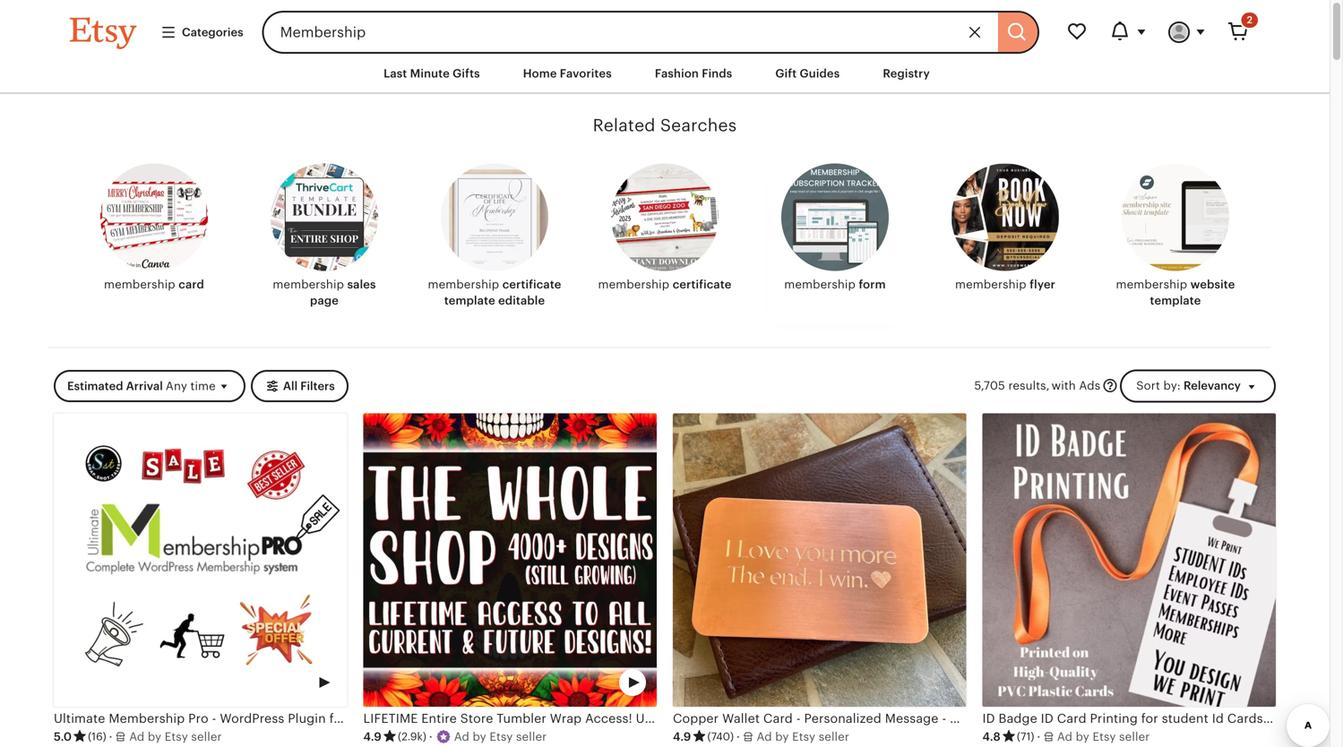 Task type: describe. For each thing, give the bounding box(es) containing it.
4.8 star rating with 71 reviews image
[[982, 729, 1034, 745]]

5.0 star rating with 16 reviews image
[[54, 729, 106, 745]]

3 membership from the left
[[428, 278, 502, 291]]

3 - from the left
[[1029, 711, 1034, 726]]

fashion finds
[[655, 67, 732, 80]]

guides
[[800, 67, 840, 80]]

· for (71)
[[1037, 730, 1041, 744]]

5,705
[[974, 379, 1005, 392]]

product video element for 5.0
[[54, 414, 347, 707]]

sales
[[347, 278, 376, 291]]

y for (740)
[[783, 730, 789, 744]]

y for (71)
[[1083, 730, 1089, 744]]

7 membership from the left
[[1116, 278, 1191, 291]]

card
[[763, 711, 793, 726]]

page
[[310, 294, 339, 307]]

flyer
[[1030, 278, 1056, 291]]

(16)
[[88, 731, 106, 743]]

etsy for (16)
[[165, 730, 188, 744]]

· for (2.9k)
[[429, 730, 433, 744]]

a for (740)
[[757, 730, 765, 744]]

lifetime entire store tumbler wrap access! unlimited downloads! all past and future designs! whole shop tumbler wraps! image
[[363, 414, 657, 707]]

seller for (71)
[[1119, 730, 1150, 744]]

registry
[[883, 67, 930, 80]]

insert
[[991, 711, 1026, 726]]

d for (71)
[[1065, 730, 1073, 744]]

message
[[885, 711, 939, 726]]

1 wallet from the left
[[722, 711, 760, 726]]

(740)
[[707, 731, 734, 743]]

seller for (2.9k)
[[516, 730, 547, 744]]

membership form
[[784, 278, 886, 291]]

certificate inside certificate template editable
[[502, 278, 561, 291]]

5.0
[[54, 730, 72, 744]]

relevancy
[[1184, 379, 1241, 392]]

website
[[1191, 278, 1235, 291]]

4.9 for (740)
[[673, 730, 691, 744]]

home
[[523, 67, 557, 80]]

membership flyer
[[955, 278, 1056, 291]]

etsy for (71)
[[1093, 730, 1116, 744]]

categories
[[182, 25, 243, 39]]

last minute gifts
[[384, 67, 480, 80]]

1 membership from the left
[[104, 278, 175, 291]]

certificate template editable
[[444, 278, 561, 307]]

etsy for (2.9k)
[[490, 730, 513, 744]]

gifts
[[453, 67, 480, 80]]

stuffer
[[1214, 711, 1255, 726]]

none search field inside categories "banner"
[[262, 11, 1039, 54]]

a for (16)
[[129, 730, 137, 744]]

form
[[859, 278, 886, 291]]

6 membership from the left
[[955, 278, 1027, 291]]

sort
[[1136, 379, 1160, 392]]

arrival
[[126, 379, 163, 393]]

gift
[[775, 67, 797, 80]]

minute
[[410, 67, 450, 80]]

2 - from the left
[[942, 711, 946, 726]]

1 - from the left
[[796, 711, 801, 726]]

5 membership from the left
[[784, 278, 856, 291]]

5,705 results,
[[974, 379, 1050, 392]]

membership card
[[104, 278, 204, 291]]

with ads
[[1052, 379, 1101, 392]]

personalized
[[804, 711, 882, 726]]

· for (16)
[[109, 730, 113, 744]]

gift guides
[[775, 67, 840, 80]]

last minute gifts link
[[370, 57, 493, 90]]



Task type: vqa. For each thing, say whether or not it's contained in the screenshot.
right love
no



Task type: locate. For each thing, give the bounding box(es) containing it.
y down card
[[783, 730, 789, 744]]

4 d from the left
[[1065, 730, 1073, 744]]

wallet up (740)
[[722, 711, 760, 726]]

seller for (740)
[[819, 730, 849, 744]]

d right "(2.9k)"
[[462, 730, 469, 744]]

b for (740)
[[775, 730, 783, 744]]

etsy down anniversary,
[[1093, 730, 1116, 744]]

b right "(2.9k)"
[[473, 730, 480, 744]]

template for website template
[[1150, 294, 1201, 307]]

copper
[[673, 711, 719, 726]]

2 a from the left
[[454, 730, 462, 744]]

d down card
[[765, 730, 772, 744]]

product video element
[[54, 414, 347, 707], [363, 414, 657, 707]]

y for (16)
[[155, 730, 161, 744]]

0 horizontal spatial product video element
[[54, 414, 347, 707]]

home favorites link
[[510, 57, 625, 90]]

related
[[593, 116, 656, 135]]

2 etsy from the left
[[490, 730, 513, 744]]

- left 7 on the bottom of page
[[1029, 711, 1034, 726]]

d right (16) at the bottom of page
[[137, 730, 145, 744]]

4 seller from the left
[[1119, 730, 1150, 744]]

1 b from the left
[[148, 730, 155, 744]]

etsy right (16) at the bottom of page
[[165, 730, 188, 744]]

categories banner
[[38, 0, 1292, 54]]

0 horizontal spatial wallet
[[722, 711, 760, 726]]

categories button
[[147, 16, 257, 48]]

0 horizontal spatial certificate
[[502, 278, 561, 291]]

2 seller from the left
[[516, 730, 547, 744]]

3 etsy from the left
[[792, 730, 816, 744]]

copper wallet card - personalized message - wallet insert  - 7 year anniversary, stocking stuffer image
[[673, 414, 966, 707]]

results,
[[1008, 379, 1050, 392]]

sales page
[[310, 278, 376, 307]]

website template
[[1150, 278, 1235, 307]]

4 etsy from the left
[[1093, 730, 1116, 744]]

b right (16) at the bottom of page
[[148, 730, 155, 744]]

3 seller from the left
[[819, 730, 849, 744]]

menu bar containing categories
[[0, 0, 1330, 94]]

home favorites
[[523, 67, 612, 80]]

all
[[283, 379, 298, 393]]

favorites
[[560, 67, 612, 80]]

4 a d b y etsy seller from the left
[[1057, 730, 1150, 744]]

template left editable
[[444, 294, 495, 307]]

etsy for (740)
[[792, 730, 816, 744]]

editable
[[498, 294, 545, 307]]

a d b y etsy seller down card
[[757, 730, 849, 744]]

2 d from the left
[[462, 730, 469, 744]]

wallet
[[722, 711, 760, 726], [950, 711, 988, 726]]

3 d from the left
[[765, 730, 772, 744]]

membership
[[104, 278, 175, 291], [273, 278, 347, 291], [428, 278, 502, 291], [598, 278, 669, 291], [784, 278, 856, 291], [955, 278, 1027, 291], [1116, 278, 1191, 291]]

1 y from the left
[[155, 730, 161, 744]]

2 4.9 from the left
[[673, 730, 691, 744]]

stocking
[[1156, 711, 1210, 726]]

product video element for 4.9
[[363, 414, 657, 707]]

1 product video element from the left
[[54, 414, 347, 707]]

ads
[[1079, 379, 1101, 392]]

·
[[109, 730, 113, 744], [429, 730, 433, 744], [737, 730, 740, 744], [1037, 730, 1041, 744]]

gift guides link
[[762, 57, 853, 90]]

d for (740)
[[765, 730, 772, 744]]

a d b y etsy seller right (16) at the bottom of page
[[129, 730, 222, 744]]

y right "(2.9k)"
[[480, 730, 486, 744]]

0 horizontal spatial 4.9
[[363, 730, 382, 744]]

2 membership from the left
[[273, 278, 347, 291]]

· right (740)
[[737, 730, 740, 744]]

copper wallet card - personalized message - wallet insert  - 7 year anniversary, stocking stuffer
[[673, 711, 1255, 726]]

3 · from the left
[[737, 730, 740, 744]]

4.9 left "(2.9k)"
[[363, 730, 382, 744]]

a d b y etsy seller for (2.9k)
[[454, 730, 547, 744]]

a d b y etsy seller
[[129, 730, 222, 744], [454, 730, 547, 744], [757, 730, 849, 744], [1057, 730, 1150, 744]]

4 y from the left
[[1083, 730, 1089, 744]]

time
[[190, 379, 216, 393]]

related searches
[[593, 116, 737, 135]]

a down "year"
[[1057, 730, 1065, 744]]

0 horizontal spatial -
[[796, 711, 801, 726]]

b for (2.9k)
[[473, 730, 480, 744]]

d
[[137, 730, 145, 744], [462, 730, 469, 744], [765, 730, 772, 744], [1065, 730, 1073, 744]]

7
[[1037, 711, 1044, 726]]

d for (16)
[[137, 730, 145, 744]]

a right (16) at the bottom of page
[[129, 730, 137, 744]]

b down anniversary,
[[1076, 730, 1083, 744]]

a for (71)
[[1057, 730, 1065, 744]]

· for (740)
[[737, 730, 740, 744]]

d down "year"
[[1065, 730, 1073, 744]]

b for (16)
[[148, 730, 155, 744]]

id badge id card printing for student id cards. employee id badges, membership cards, gift cards, event badges, vip all access passes image
[[982, 414, 1276, 707]]

menu bar containing last minute gifts
[[38, 54, 1292, 94]]

3 y from the left
[[783, 730, 789, 744]]

1 4.9 from the left
[[363, 730, 382, 744]]

d for (2.9k)
[[462, 730, 469, 744]]

y right (16) at the bottom of page
[[155, 730, 161, 744]]

(71)
[[1017, 731, 1034, 743]]

etsy down card
[[792, 730, 816, 744]]

1 a d b y etsy seller from the left
[[129, 730, 222, 744]]

registry link
[[869, 57, 943, 90]]

finds
[[702, 67, 732, 80]]

4.9 star rating with 740 reviews image
[[673, 729, 734, 745]]

4.9 down copper
[[673, 730, 691, 744]]

Search for anything text field
[[262, 11, 995, 54]]

seller for (16)
[[191, 730, 222, 744]]

1 horizontal spatial product video element
[[363, 414, 657, 707]]

a down card
[[757, 730, 765, 744]]

a d b y etsy seller right "(2.9k)"
[[454, 730, 547, 744]]

4 membership from the left
[[598, 278, 669, 291]]

all filters
[[283, 379, 335, 393]]

y
[[155, 730, 161, 744], [480, 730, 486, 744], [783, 730, 789, 744], [1083, 730, 1089, 744]]

2 product video element from the left
[[363, 414, 657, 707]]

1 horizontal spatial wallet
[[950, 711, 988, 726]]

3 a d b y etsy seller from the left
[[757, 730, 849, 744]]

2 b from the left
[[473, 730, 480, 744]]

a d b y etsy seller for (740)
[[757, 730, 849, 744]]

1 seller from the left
[[191, 730, 222, 744]]

1 · from the left
[[109, 730, 113, 744]]

template inside certificate template editable
[[444, 294, 495, 307]]

4.9 for (2.9k)
[[363, 730, 382, 744]]

4 b from the left
[[1076, 730, 1083, 744]]

template down website
[[1150, 294, 1201, 307]]

2 link
[[1217, 11, 1260, 54]]

1 horizontal spatial -
[[942, 711, 946, 726]]

4.9 star rating with 2.9k reviews image
[[363, 729, 426, 745]]

2 horizontal spatial -
[[1029, 711, 1034, 726]]

ultimate membership pro - wordpress plugin for creating membership sites with instant download and lifetime updates! image
[[54, 414, 347, 707]]

(2.9k)
[[398, 731, 426, 743]]

seller
[[191, 730, 222, 744], [516, 730, 547, 744], [819, 730, 849, 744], [1119, 730, 1150, 744]]

wallet up 4.8
[[950, 711, 988, 726]]

last
[[384, 67, 407, 80]]

a for (2.9k)
[[454, 730, 462, 744]]

fashion finds link
[[641, 57, 746, 90]]

any
[[166, 379, 187, 393]]

membership certificate
[[598, 278, 732, 291]]

2
[[1247, 14, 1253, 26]]

estimated
[[67, 379, 123, 393]]

year
[[1048, 711, 1074, 726]]

estimated arrival any time
[[67, 379, 216, 393]]

a right "(2.9k)"
[[454, 730, 462, 744]]

template for certificate template editable
[[444, 294, 495, 307]]

template
[[444, 294, 495, 307], [1150, 294, 1201, 307]]

by:
[[1163, 379, 1181, 392]]

0 horizontal spatial template
[[444, 294, 495, 307]]

a d b y etsy seller for (16)
[[129, 730, 222, 744]]

anniversary,
[[1077, 711, 1152, 726]]

1 etsy from the left
[[165, 730, 188, 744]]

b down card
[[775, 730, 783, 744]]

4.9
[[363, 730, 382, 744], [673, 730, 691, 744]]

3 b from the left
[[775, 730, 783, 744]]

- right card
[[796, 711, 801, 726]]

4 · from the left
[[1037, 730, 1041, 744]]

2 y from the left
[[480, 730, 486, 744]]

sort by: relevancy
[[1136, 379, 1241, 392]]

all filters button
[[251, 370, 348, 402]]

1 certificate from the left
[[502, 278, 561, 291]]

b
[[148, 730, 155, 744], [473, 730, 480, 744], [775, 730, 783, 744], [1076, 730, 1083, 744]]

2 wallet from the left
[[950, 711, 988, 726]]

2 template from the left
[[1150, 294, 1201, 307]]

with
[[1052, 379, 1076, 392]]

None search field
[[262, 11, 1039, 54]]

3 a from the left
[[757, 730, 765, 744]]

fashion
[[655, 67, 699, 80]]

1 template from the left
[[444, 294, 495, 307]]

1 horizontal spatial certificate
[[673, 278, 732, 291]]

b for (71)
[[1076, 730, 1083, 744]]

· right (71)
[[1037, 730, 1041, 744]]

- right message
[[942, 711, 946, 726]]

filters
[[300, 379, 335, 393]]

2 · from the left
[[429, 730, 433, 744]]

-
[[796, 711, 801, 726], [942, 711, 946, 726], [1029, 711, 1034, 726]]

menu bar
[[0, 0, 1330, 94], [38, 54, 1292, 94]]

4.8
[[982, 730, 1001, 744]]

2 a d b y etsy seller from the left
[[454, 730, 547, 744]]

1 horizontal spatial template
[[1150, 294, 1201, 307]]

template inside website template
[[1150, 294, 1201, 307]]

y for (2.9k)
[[480, 730, 486, 744]]

a d b y etsy seller down anniversary,
[[1057, 730, 1150, 744]]

1 horizontal spatial 4.9
[[673, 730, 691, 744]]

etsy right "(2.9k)"
[[490, 730, 513, 744]]

· right "(2.9k)"
[[429, 730, 433, 744]]

2 certificate from the left
[[673, 278, 732, 291]]

1 d from the left
[[137, 730, 145, 744]]

a d b y etsy seller for (71)
[[1057, 730, 1150, 744]]

a
[[129, 730, 137, 744], [454, 730, 462, 744], [757, 730, 765, 744], [1057, 730, 1065, 744]]

4 a from the left
[[1057, 730, 1065, 744]]

etsy
[[165, 730, 188, 744], [490, 730, 513, 744], [792, 730, 816, 744], [1093, 730, 1116, 744]]

card
[[179, 278, 204, 291]]

certificate
[[502, 278, 561, 291], [673, 278, 732, 291]]

searches
[[660, 116, 737, 135]]

· right (16) at the bottom of page
[[109, 730, 113, 744]]

y down anniversary,
[[1083, 730, 1089, 744]]

1 a from the left
[[129, 730, 137, 744]]



